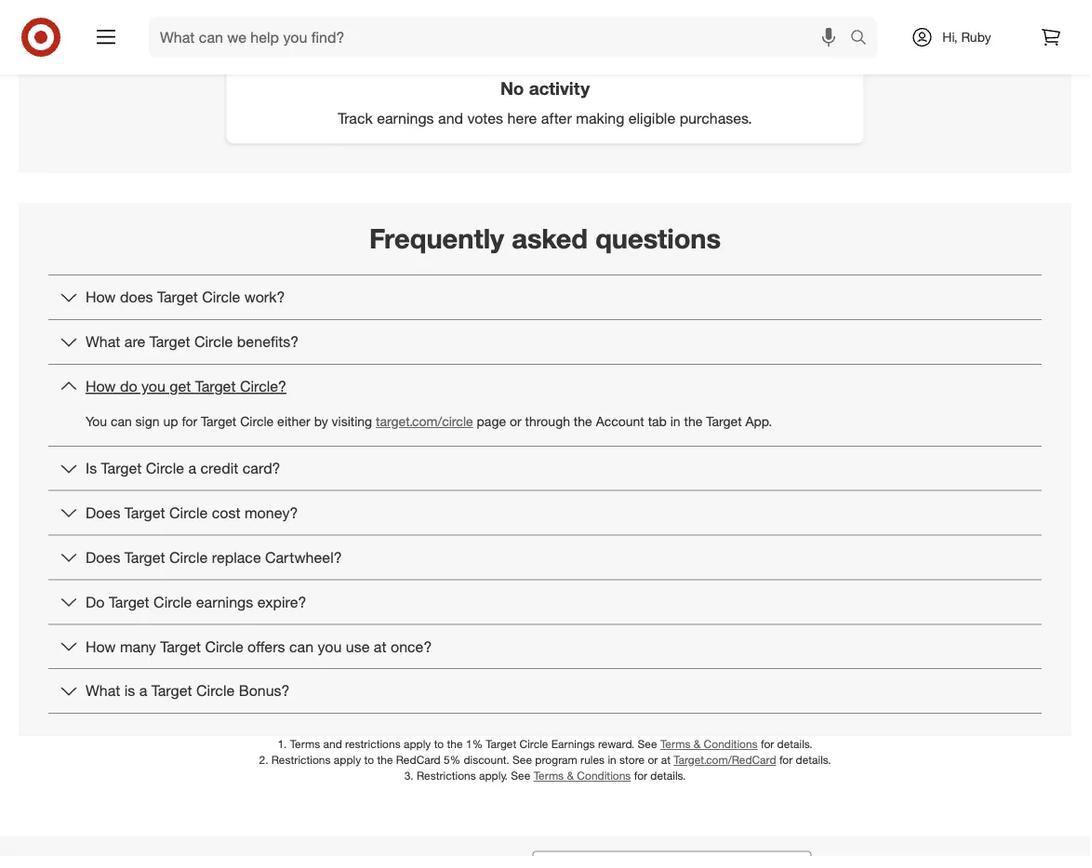 Task type: describe. For each thing, give the bounding box(es) containing it.
asked
[[512, 222, 588, 255]]

3.
[[404, 769, 414, 783]]

is
[[86, 459, 97, 477]]

2 vertical spatial details.
[[651, 769, 686, 783]]

track earnings and votes here after making eligible purchases.
[[338, 109, 753, 127]]

a inside 'what is a target circle bonus?' "dropdown button"
[[139, 682, 147, 700]]

use
[[346, 637, 370, 655]]

and for terms
[[323, 737, 342, 751]]

tab
[[648, 413, 667, 429]]

1. terms and restrictions apply to the 1% target circle earnings reward. see terms & conditions for details. 2. restrictions apply to the redcard 5% discount. see program rules in store or at target.com/redcard for details. 3. restrictions apply. see terms & conditions for details.
[[259, 737, 831, 783]]

does target circle cost money? button
[[48, 491, 1042, 535]]

target inside how many target circle offers can you use at once? dropdown button
[[160, 637, 201, 655]]

2 vertical spatial see
[[511, 769, 531, 783]]

1 horizontal spatial earnings
[[377, 109, 434, 127]]

the right tab
[[684, 413, 703, 429]]

0 vertical spatial details.
[[778, 737, 813, 751]]

get
[[170, 377, 191, 395]]

what are target circle benefits? button
[[48, 320, 1042, 364]]

cost
[[212, 504, 241, 522]]

what is a target circle bonus? button
[[48, 669, 1042, 713]]

1 vertical spatial details.
[[796, 753, 831, 767]]

you can sign up for target circle either by visiting target.com/circle page or through the account tab in the target app.
[[86, 413, 772, 429]]

0 vertical spatial see
[[638, 737, 658, 751]]

what are target circle benefits?
[[86, 333, 299, 351]]

target inside 'what is a target circle bonus?' "dropdown button"
[[152, 682, 192, 700]]

1 horizontal spatial you
[[318, 637, 342, 655]]

0 vertical spatial restrictions
[[272, 753, 331, 767]]

0 horizontal spatial you
[[141, 377, 165, 395]]

how does target circle work? button
[[48, 276, 1042, 319]]

cartwheel?
[[265, 548, 342, 566]]

frequently
[[369, 222, 505, 255]]

is target circle a credit card?
[[86, 459, 281, 477]]

is target circle a credit card? button
[[48, 447, 1042, 490]]

redcard
[[396, 753, 441, 767]]

0 horizontal spatial can
[[111, 413, 132, 429]]

what is a target circle bonus?
[[86, 682, 290, 700]]

circle inside does target circle replace cartwheel? dropdown button
[[169, 548, 208, 566]]

0 vertical spatial conditions
[[704, 737, 758, 751]]

earnings
[[552, 737, 595, 751]]

after
[[541, 109, 572, 127]]

discount.
[[464, 753, 510, 767]]

by
[[314, 413, 328, 429]]

what for what is a target circle bonus?
[[86, 682, 120, 700]]

hi,
[[943, 29, 958, 45]]

do target circle earnings expire? button
[[48, 580, 1042, 624]]

for right up
[[182, 413, 197, 429]]

how do you get target circle? button
[[48, 365, 1042, 408]]

1.
[[278, 737, 287, 751]]

or inside 1. terms and restrictions apply to the 1% target circle earnings reward. see terms & conditions for details. 2. restrictions apply to the redcard 5% discount. see program rules in store or at target.com/redcard for details. 3. restrictions apply. see terms & conditions for details.
[[648, 753, 658, 767]]

votes
[[468, 109, 504, 127]]

target.com/circle
[[376, 413, 473, 429]]

5%
[[444, 753, 461, 767]]

for up target.com/redcard
[[761, 737, 774, 751]]

circle inside how does target circle work? dropdown button
[[202, 288, 240, 306]]

does target circle replace cartwheel?
[[86, 548, 342, 566]]

sign
[[135, 413, 160, 429]]

track
[[338, 109, 373, 127]]

is
[[124, 682, 135, 700]]

page
[[477, 413, 506, 429]]

program
[[535, 753, 578, 767]]

0 horizontal spatial or
[[510, 413, 522, 429]]

account
[[596, 413, 645, 429]]

1 vertical spatial restrictions
[[417, 769, 476, 783]]

how do you get target circle?
[[86, 377, 287, 395]]

through
[[525, 413, 570, 429]]

search button
[[842, 17, 887, 61]]

circle down "circle?"
[[240, 413, 274, 429]]

2 horizontal spatial terms
[[661, 737, 691, 751]]

how does target circle work?
[[86, 288, 285, 306]]

target inside how does target circle work? dropdown button
[[157, 288, 198, 306]]

circle inside what are target circle benefits? "dropdown button"
[[194, 333, 233, 351]]

does target circle replace cartwheel? button
[[48, 536, 1042, 579]]

making
[[576, 109, 625, 127]]



Task type: locate. For each thing, give the bounding box(es) containing it.
1 horizontal spatial or
[[648, 753, 658, 767]]

hi, ruby
[[943, 29, 992, 45]]

money?
[[245, 504, 298, 522]]

you right do
[[141, 377, 165, 395]]

0 vertical spatial and
[[438, 109, 463, 127]]

circle?
[[240, 377, 287, 395]]

no activity
[[501, 78, 590, 99]]

0 vertical spatial earnings
[[377, 109, 434, 127]]

see up store
[[638, 737, 658, 751]]

how inside how many target circle offers can you use at once? dropdown button
[[86, 637, 116, 655]]

& up target.com/redcard
[[694, 737, 701, 751]]

0 vertical spatial apply
[[404, 737, 431, 751]]

can
[[111, 413, 132, 429], [289, 637, 314, 655]]

you
[[141, 377, 165, 395], [318, 637, 342, 655]]

in right tab
[[671, 413, 681, 429]]

1 vertical spatial how
[[86, 377, 116, 395]]

or right the 'page'
[[510, 413, 522, 429]]

circle inside is target circle a credit card? dropdown button
[[146, 459, 184, 477]]

0 horizontal spatial to
[[364, 753, 374, 767]]

see left program
[[513, 753, 532, 767]]

to
[[434, 737, 444, 751], [364, 753, 374, 767]]

terms & conditions link up target.com/redcard
[[661, 737, 758, 751]]

0 horizontal spatial restrictions
[[272, 753, 331, 767]]

circle left cost
[[169, 504, 208, 522]]

1 vertical spatial at
[[661, 753, 671, 767]]

does up do
[[86, 548, 120, 566]]

0 horizontal spatial earnings
[[196, 593, 253, 611]]

what left are
[[86, 333, 120, 351]]

target inside how do you get target circle? dropdown button
[[195, 377, 236, 395]]

does target circle cost money?
[[86, 504, 298, 522]]

& down program
[[567, 769, 574, 783]]

and
[[438, 109, 463, 127], [323, 737, 342, 751]]

conditions up target.com/redcard
[[704, 737, 758, 751]]

1 vertical spatial see
[[513, 753, 532, 767]]

does down the is
[[86, 504, 120, 522]]

in down reward.
[[608, 753, 617, 767]]

target inside do target circle earnings expire? dropdown button
[[109, 593, 149, 611]]

how many target circle offers can you use at once?
[[86, 637, 432, 655]]

0 vertical spatial to
[[434, 737, 444, 751]]

frequently asked questions
[[369, 222, 721, 255]]

0 horizontal spatial a
[[139, 682, 147, 700]]

the right through
[[574, 413, 593, 429]]

many
[[120, 637, 156, 655]]

target right is
[[152, 682, 192, 700]]

terms up target.com/redcard link
[[661, 737, 691, 751]]

how
[[86, 288, 116, 306], [86, 377, 116, 395], [86, 637, 116, 655]]

what left is
[[86, 682, 120, 700]]

offers
[[248, 637, 285, 655]]

for down store
[[634, 769, 648, 783]]

target down does target circle cost money?
[[125, 548, 165, 566]]

target inside what are target circle benefits? "dropdown button"
[[150, 333, 190, 351]]

up
[[163, 413, 178, 429]]

circle up many on the bottom of page
[[154, 593, 192, 611]]

0 horizontal spatial at
[[374, 637, 387, 655]]

or right store
[[648, 753, 658, 767]]

the down restrictions
[[377, 753, 393, 767]]

app.
[[746, 413, 772, 429]]

do target circle earnings expire?
[[86, 593, 307, 611]]

work?
[[245, 288, 285, 306]]

at inside dropdown button
[[374, 637, 387, 655]]

at inside 1. terms and restrictions apply to the 1% target circle earnings reward. see terms & conditions for details. 2. restrictions apply to the redcard 5% discount. see program rules in store or at target.com/redcard for details. 3. restrictions apply. see terms & conditions for details.
[[661, 753, 671, 767]]

circle inside how many target circle offers can you use at once? dropdown button
[[205, 637, 243, 655]]

0 vertical spatial how
[[86, 288, 116, 306]]

and left restrictions
[[323, 737, 342, 751]]

1 horizontal spatial &
[[694, 737, 701, 751]]

1 horizontal spatial apply
[[404, 737, 431, 751]]

how for how does target circle work?
[[86, 288, 116, 306]]

what for what are target circle benefits?
[[86, 333, 120, 351]]

how left does
[[86, 288, 116, 306]]

restrictions down the 5%
[[417, 769, 476, 783]]

target inside is target circle a credit card? dropdown button
[[101, 459, 142, 477]]

circle up program
[[520, 737, 548, 751]]

bonus?
[[239, 682, 290, 700]]

target right are
[[150, 333, 190, 351]]

how inside how does target circle work? dropdown button
[[86, 288, 116, 306]]

earnings
[[377, 109, 434, 127], [196, 593, 253, 611]]

store
[[620, 753, 645, 767]]

terms right 1.
[[290, 737, 320, 751]]

1 how from the top
[[86, 288, 116, 306]]

0 horizontal spatial conditions
[[577, 769, 631, 783]]

1 vertical spatial can
[[289, 637, 314, 655]]

restrictions down 1.
[[272, 753, 331, 767]]

target left the app.
[[707, 413, 742, 429]]

can right offers
[[289, 637, 314, 655]]

at right use
[[374, 637, 387, 655]]

1 vertical spatial earnings
[[196, 593, 253, 611]]

apply
[[404, 737, 431, 751], [334, 753, 361, 767]]

does for does target circle cost money?
[[86, 504, 120, 522]]

target inside 1. terms and restrictions apply to the 1% target circle earnings reward. see terms & conditions for details. 2. restrictions apply to the redcard 5% discount. see program rules in store or at target.com/redcard for details. 3. restrictions apply. see terms & conditions for details.
[[486, 737, 517, 751]]

target
[[157, 288, 198, 306], [150, 333, 190, 351], [195, 377, 236, 395], [201, 413, 237, 429], [707, 413, 742, 429], [101, 459, 142, 477], [125, 504, 165, 522], [125, 548, 165, 566], [109, 593, 149, 611], [160, 637, 201, 655], [152, 682, 192, 700], [486, 737, 517, 751]]

how for how many target circle offers can you use at once?
[[86, 637, 116, 655]]

1 vertical spatial what
[[86, 682, 120, 700]]

&
[[694, 737, 701, 751], [567, 769, 574, 783]]

you left use
[[318, 637, 342, 655]]

0 vertical spatial does
[[86, 504, 120, 522]]

conditions
[[704, 737, 758, 751], [577, 769, 631, 783]]

circle left offers
[[205, 637, 243, 655]]

target.com/redcard link
[[674, 753, 777, 767]]

conditions down rules
[[577, 769, 631, 783]]

replace
[[212, 548, 261, 566]]

circle
[[202, 288, 240, 306], [194, 333, 233, 351], [240, 413, 274, 429], [146, 459, 184, 477], [169, 504, 208, 522], [169, 548, 208, 566], [154, 593, 192, 611], [205, 637, 243, 655], [196, 682, 235, 700], [520, 737, 548, 751]]

2 how from the top
[[86, 377, 116, 395]]

1 vertical spatial terms & conditions link
[[534, 769, 631, 783]]

does
[[86, 504, 120, 522], [86, 548, 120, 566]]

1 horizontal spatial terms & conditions link
[[661, 737, 758, 751]]

1 horizontal spatial can
[[289, 637, 314, 655]]

does for does target circle replace cartwheel?
[[86, 548, 120, 566]]

target up the discount.
[[486, 737, 517, 751]]

target up the credit
[[201, 413, 237, 429]]

circle down up
[[146, 459, 184, 477]]

1 horizontal spatial at
[[661, 753, 671, 767]]

can inside dropdown button
[[289, 637, 314, 655]]

questions
[[596, 222, 721, 255]]

2 vertical spatial how
[[86, 637, 116, 655]]

restrictions
[[345, 737, 401, 751]]

1 vertical spatial &
[[567, 769, 574, 783]]

earnings inside dropdown button
[[196, 593, 253, 611]]

circle inside 1. terms and restrictions apply to the 1% target circle earnings reward. see terms & conditions for details. 2. restrictions apply to the redcard 5% discount. see program rules in store or at target.com/redcard for details. 3. restrictions apply. see terms & conditions for details.
[[520, 737, 548, 751]]

circle inside do target circle earnings expire? dropdown button
[[154, 593, 192, 611]]

1 horizontal spatial a
[[188, 459, 196, 477]]

do
[[120, 377, 137, 395]]

circle left bonus?
[[196, 682, 235, 700]]

ruby
[[962, 29, 992, 45]]

1 vertical spatial conditions
[[577, 769, 631, 783]]

once?
[[391, 637, 432, 655]]

purchases.
[[680, 109, 753, 127]]

a inside is target circle a credit card? dropdown button
[[188, 459, 196, 477]]

1 vertical spatial and
[[323, 737, 342, 751]]

reward.
[[598, 737, 635, 751]]

at right store
[[661, 753, 671, 767]]

0 horizontal spatial in
[[608, 753, 617, 767]]

see right the apply.
[[511, 769, 531, 783]]

2 does from the top
[[86, 548, 120, 566]]

in inside 1. terms and restrictions apply to the 1% target circle earnings reward. see terms & conditions for details. 2. restrictions apply to the redcard 5% discount. see program rules in store or at target.com/redcard for details. 3. restrictions apply. see terms & conditions for details.
[[608, 753, 617, 767]]

you
[[86, 413, 107, 429]]

target right get
[[195, 377, 236, 395]]

terms & conditions link
[[661, 737, 758, 751], [534, 769, 631, 783]]

1 horizontal spatial in
[[671, 413, 681, 429]]

0 horizontal spatial apply
[[334, 753, 361, 767]]

expire?
[[257, 593, 307, 611]]

terms & conditions link for 1. terms and restrictions apply to the 1% target circle earnings reward. see
[[661, 737, 758, 751]]

0 horizontal spatial and
[[323, 737, 342, 751]]

0 vertical spatial can
[[111, 413, 132, 429]]

details.
[[778, 737, 813, 751], [796, 753, 831, 767], [651, 769, 686, 783]]

1 vertical spatial does
[[86, 548, 120, 566]]

a right is
[[139, 682, 147, 700]]

target inside does target circle cost money? dropdown button
[[125, 504, 165, 522]]

0 vertical spatial or
[[510, 413, 522, 429]]

terms down program
[[534, 769, 564, 783]]

and for earnings
[[438, 109, 463, 127]]

circle down does target circle cost money?
[[169, 548, 208, 566]]

target right do
[[109, 593, 149, 611]]

how left do
[[86, 377, 116, 395]]

0 vertical spatial what
[[86, 333, 120, 351]]

benefits?
[[237, 333, 299, 351]]

credit
[[201, 459, 239, 477]]

0 horizontal spatial terms
[[290, 737, 320, 751]]

earnings right track
[[377, 109, 434, 127]]

the
[[574, 413, 593, 429], [684, 413, 703, 429], [447, 737, 463, 751], [377, 753, 393, 767]]

target down is target circle a credit card?
[[125, 504, 165, 522]]

earnings down the does target circle replace cartwheel?
[[196, 593, 253, 611]]

either
[[277, 413, 311, 429]]

does
[[120, 288, 153, 306]]

apply.
[[479, 769, 508, 783]]

target right does
[[157, 288, 198, 306]]

circle inside does target circle cost money? dropdown button
[[169, 504, 208, 522]]

1 vertical spatial or
[[648, 753, 658, 767]]

target.com/circle link
[[376, 413, 473, 429]]

1 vertical spatial to
[[364, 753, 374, 767]]

0 horizontal spatial &
[[567, 769, 574, 783]]

activity
[[529, 78, 590, 99]]

1 vertical spatial you
[[318, 637, 342, 655]]

1 horizontal spatial terms
[[534, 769, 564, 783]]

how many target circle offers can you use at once? button
[[48, 625, 1042, 668]]

are
[[124, 333, 146, 351]]

here
[[508, 109, 537, 127]]

3 how from the top
[[86, 637, 116, 655]]

target.com/redcard
[[674, 753, 777, 767]]

What can we help you find? suggestions appear below search field
[[149, 17, 855, 58]]

apply down restrictions
[[334, 753, 361, 767]]

no
[[501, 78, 524, 99]]

1 does from the top
[[86, 504, 120, 522]]

1 vertical spatial apply
[[334, 753, 361, 767]]

0 vertical spatial &
[[694, 737, 701, 751]]

apply up redcard
[[404, 737, 431, 751]]

circle inside 'what is a target circle bonus?' "dropdown button"
[[196, 682, 235, 700]]

and inside 1. terms and restrictions apply to the 1% target circle earnings reward. see terms & conditions for details. 2. restrictions apply to the redcard 5% discount. see program rules in store or at target.com/redcard for details. 3. restrictions apply. see terms & conditions for details.
[[323, 737, 342, 751]]

0 vertical spatial you
[[141, 377, 165, 395]]

2.
[[259, 753, 268, 767]]

0 vertical spatial at
[[374, 637, 387, 655]]

the up the 5%
[[447, 737, 463, 751]]

see
[[638, 737, 658, 751], [513, 753, 532, 767], [511, 769, 531, 783]]

terms & conditions link down rules
[[534, 769, 631, 783]]

1 what from the top
[[86, 333, 120, 351]]

search
[[842, 30, 887, 48]]

restrictions
[[272, 753, 331, 767], [417, 769, 476, 783]]

terms
[[290, 737, 320, 751], [661, 737, 691, 751], [534, 769, 564, 783]]

card?
[[243, 459, 281, 477]]

visiting
[[332, 413, 372, 429]]

at
[[374, 637, 387, 655], [661, 753, 671, 767]]

1 horizontal spatial conditions
[[704, 737, 758, 751]]

how left many on the bottom of page
[[86, 637, 116, 655]]

2 what from the top
[[86, 682, 120, 700]]

in
[[671, 413, 681, 429], [608, 753, 617, 767]]

1 vertical spatial in
[[608, 753, 617, 767]]

0 horizontal spatial terms & conditions link
[[534, 769, 631, 783]]

1%
[[466, 737, 483, 751]]

1 horizontal spatial to
[[434, 737, 444, 751]]

1 horizontal spatial and
[[438, 109, 463, 127]]

a
[[188, 459, 196, 477], [139, 682, 147, 700]]

target right many on the bottom of page
[[160, 637, 201, 655]]

circle left work?
[[202, 288, 240, 306]]

do
[[86, 593, 105, 611]]

to up the 5%
[[434, 737, 444, 751]]

and left votes
[[438, 109, 463, 127]]

target inside does target circle replace cartwheel? dropdown button
[[125, 548, 165, 566]]

1 horizontal spatial restrictions
[[417, 769, 476, 783]]

circle up how do you get target circle?
[[194, 333, 233, 351]]

a left the credit
[[188, 459, 196, 477]]

how inside how do you get target circle? dropdown button
[[86, 377, 116, 395]]

0 vertical spatial a
[[188, 459, 196, 477]]

0 vertical spatial terms & conditions link
[[661, 737, 758, 751]]

how for how do you get target circle?
[[86, 377, 116, 395]]

rules
[[581, 753, 605, 767]]

1 vertical spatial a
[[139, 682, 147, 700]]

0 vertical spatial in
[[671, 413, 681, 429]]

for right target.com/redcard
[[780, 753, 793, 767]]

terms & conditions link for 3. restrictions apply. see
[[534, 769, 631, 783]]

target right the is
[[101, 459, 142, 477]]

to down restrictions
[[364, 753, 374, 767]]

eligible
[[629, 109, 676, 127]]

can right the you
[[111, 413, 132, 429]]



Task type: vqa. For each thing, say whether or not it's contained in the screenshot.
are
yes



